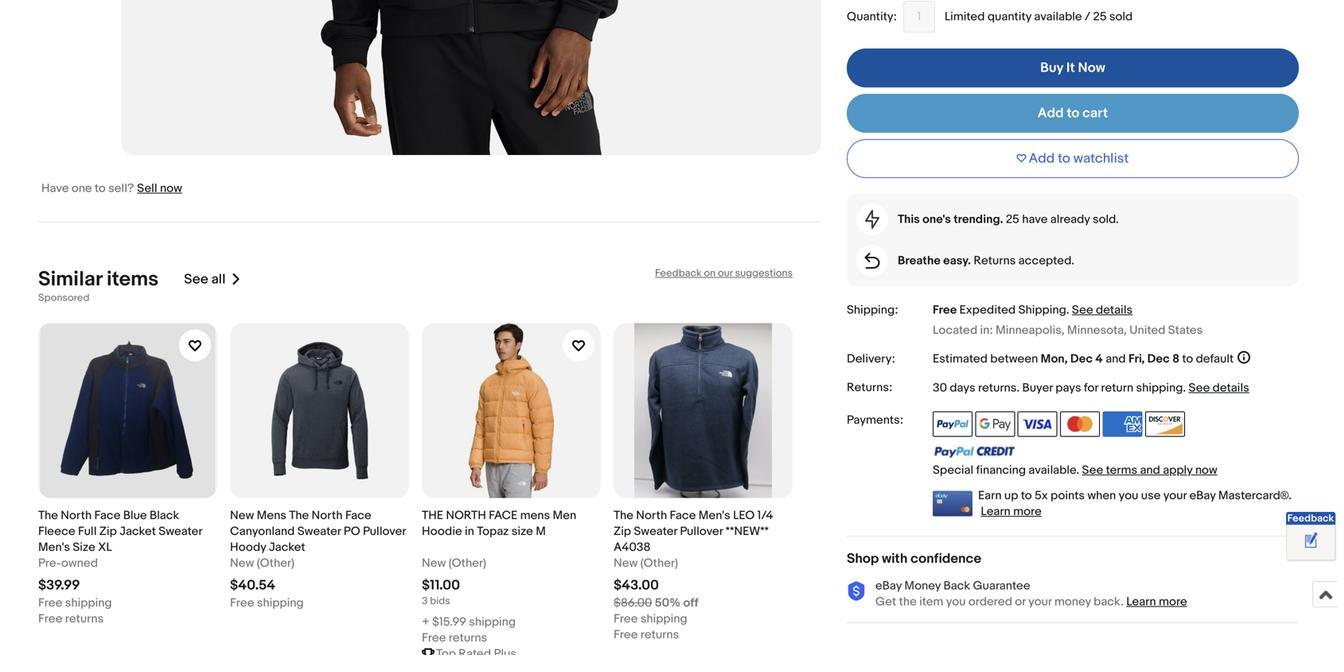 Task type: locate. For each thing, give the bounding box(es) containing it.
pullover for $43.00
[[680, 525, 723, 539]]

None text field
[[436, 647, 517, 656]]

one
[[72, 182, 92, 196]]

2 face from the left
[[345, 509, 371, 524]]

to right 8
[[1182, 352, 1193, 367]]

feedback for feedback
[[1288, 513, 1334, 525]]

you
[[1119, 489, 1139, 504], [946, 595, 966, 610]]

0 vertical spatial your
[[1164, 489, 1187, 504]]

1 horizontal spatial see details link
[[1189, 381, 1250, 396]]

google pay image
[[975, 412, 1015, 438]]

and
[[1106, 352, 1126, 367], [1140, 464, 1161, 478]]

25
[[1093, 10, 1107, 24], [1006, 213, 1020, 227]]

30 days returns . buyer pays for return shipping . see details
[[933, 381, 1250, 396]]

1 horizontal spatial jacket
[[269, 541, 305, 555]]

0 horizontal spatial jacket
[[120, 525, 156, 539]]

north right mens
[[312, 509, 343, 524]]

free shipping text field down $40.54 text box
[[230, 596, 304, 612]]

the inside the north face blue black fleece full zip jacket sweater men's size xl pre-owned $39.99 free shipping free returns
[[38, 509, 58, 524]]

paypal image
[[933, 412, 973, 438]]

the up fleece
[[38, 509, 58, 524]]

(other) inside the north face men's leo 1/4 zip sweater pullover **new** a4038 new (other) $43.00 $86.00 50% off free shipping free returns
[[641, 557, 678, 571]]

master card image
[[1060, 412, 1100, 438]]

free returns text field down previous price $86.00 50% off text field
[[614, 628, 679, 644]]

2 north from the left
[[312, 509, 343, 524]]

1 horizontal spatial you
[[1119, 489, 1139, 504]]

0 vertical spatial and
[[1106, 352, 1126, 367]]

now
[[160, 182, 182, 196], [1196, 464, 1218, 478]]

2 horizontal spatial north
[[636, 509, 667, 524]]

3 new (other) text field from the left
[[614, 556, 678, 572]]

ebay mastercard image
[[933, 492, 973, 517]]

add left cart
[[1038, 105, 1064, 122]]

1 vertical spatial feedback
[[1288, 513, 1334, 525]]

north up full
[[61, 509, 92, 524]]

face up full
[[94, 509, 121, 524]]

the for $43.00
[[614, 509, 634, 524]]

see details link up "minnesota,"
[[1072, 303, 1133, 318]]

25 left have
[[1006, 213, 1020, 227]]

now right sell
[[160, 182, 182, 196]]

m
[[536, 525, 546, 539]]

fri,
[[1129, 352, 1145, 367]]

3 north from the left
[[636, 509, 667, 524]]

0 horizontal spatial ebay
[[876, 579, 902, 594]]

(other) down hoody
[[257, 557, 295, 571]]

ebay up "get"
[[876, 579, 902, 594]]

0 vertical spatial with details__icon image
[[865, 210, 880, 229]]

Pre-owned text field
[[38, 556, 98, 572]]

3 the from the left
[[614, 509, 634, 524]]

men
[[553, 509, 577, 524]]

. up discover 'image'
[[1183, 381, 1186, 396]]

add for add to watchlist
[[1029, 151, 1055, 167]]

2 horizontal spatial (other)
[[641, 557, 678, 571]]

north for $43.00
[[636, 509, 667, 524]]

shipping down 50%
[[641, 613, 688, 627]]

1 horizontal spatial learn
[[1127, 595, 1156, 610]]

pullover left the **new**
[[680, 525, 723, 539]]

and up 'use'
[[1140, 464, 1161, 478]]

pullover inside new mens the north face canyonland sweater po pullover hoody jacket new (other) $40.54 free shipping
[[363, 525, 406, 539]]

0 horizontal spatial free shipping text field
[[230, 596, 304, 612]]

1 new (other) text field from the left
[[230, 556, 295, 572]]

1 north from the left
[[61, 509, 92, 524]]

details down default at the right
[[1213, 381, 1250, 396]]

2 pullover from the left
[[680, 525, 723, 539]]

ebay money back guarantee
[[876, 579, 1031, 594]]

new (other) text field for $11.00
[[422, 556, 486, 572]]

the up a4038
[[614, 509, 634, 524]]

feedback left on
[[655, 268, 702, 280]]

the inside the north face men's leo 1/4 zip sweater pullover **new** a4038 new (other) $43.00 $86.00 50% off free shipping free returns
[[614, 509, 634, 524]]

1 horizontal spatial the
[[289, 509, 309, 524]]

see up "minnesota,"
[[1072, 303, 1094, 318]]

Free returns text field
[[38, 612, 104, 628]]

similar items
[[38, 268, 159, 292]]

available
[[1034, 10, 1082, 24]]

this one's trending. 25 have already sold.
[[898, 213, 1119, 227]]

0 horizontal spatial north
[[61, 509, 92, 524]]

jacket down 'canyonland'
[[269, 541, 305, 555]]

add
[[1038, 105, 1064, 122], [1029, 151, 1055, 167]]

new down a4038
[[614, 557, 638, 571]]

add to watchlist button
[[847, 139, 1299, 178]]

pullover inside the north face men's leo 1/4 zip sweater pullover **new** a4038 new (other) $43.00 $86.00 50% off free shipping free returns
[[680, 525, 723, 539]]

25 right /
[[1093, 10, 1107, 24]]

1 the from the left
[[38, 509, 58, 524]]

1 sweater from the left
[[159, 525, 202, 539]]

to left 'watchlist'
[[1058, 151, 1071, 167]]

1 horizontal spatial zip
[[614, 525, 631, 539]]

owned
[[61, 557, 98, 571]]

learn down earn
[[981, 505, 1011, 520]]

1 vertical spatial with details__icon image
[[865, 253, 880, 269]]

1 horizontal spatial your
[[1164, 489, 1187, 504]]

ordered
[[969, 595, 1013, 610]]

0 vertical spatial more
[[1014, 505, 1042, 520]]

Free returns text field
[[614, 628, 679, 644], [422, 631, 487, 647]]

1 dec from the left
[[1071, 352, 1093, 367]]

0 horizontal spatial feedback
[[655, 268, 702, 280]]

0 horizontal spatial (other)
[[257, 557, 295, 571]]

returns inside the north face men's leo 1/4 zip sweater pullover **new** a4038 new (other) $43.00 $86.00 50% off free shipping free returns
[[641, 629, 679, 643]]

add for add to cart
[[1038, 105, 1064, 122]]

sold
[[1110, 10, 1133, 24]]

shipping down 8
[[1136, 381, 1183, 396]]

0 horizontal spatial now
[[160, 182, 182, 196]]

Quantity: text field
[[903, 1, 935, 33]]

to left cart
[[1067, 105, 1080, 122]]

learn
[[981, 505, 1011, 520], [1127, 595, 1156, 610]]

shipping inside the north face men's leo 1/4 zip sweater pullover **new** a4038 new (other) $43.00 $86.00 50% off free shipping free returns
[[641, 613, 688, 627]]

new up $11.00 text field
[[422, 557, 446, 571]]

.
[[1067, 303, 1070, 318], [1017, 381, 1020, 396], [1183, 381, 1186, 396]]

learn more link right back. at bottom
[[1127, 595, 1187, 610]]

new (other) text field down hoody
[[230, 556, 295, 572]]

the
[[422, 509, 443, 524]]

your right 'use'
[[1164, 489, 1187, 504]]

0 horizontal spatial dec
[[1071, 352, 1093, 367]]

pullover
[[363, 525, 406, 539], [680, 525, 723, 539]]

new (other) text field for $40.54
[[230, 556, 295, 572]]

and right the 4
[[1106, 352, 1126, 367]]

po
[[344, 525, 360, 539]]

estimated
[[933, 352, 988, 367]]

0 horizontal spatial the
[[38, 509, 58, 524]]

returns down + $15.99 shipping text box
[[449, 632, 487, 646]]

1 vertical spatial learn more link
[[1127, 595, 1187, 610]]

ebay
[[1190, 489, 1216, 504], [876, 579, 902, 594]]

1 horizontal spatial north
[[312, 509, 343, 524]]

returns down previous price $86.00 50% off text field
[[641, 629, 679, 643]]

2 (other) from the left
[[449, 557, 486, 571]]

more right back. at bottom
[[1159, 595, 1187, 610]]

1 vertical spatial your
[[1029, 595, 1052, 610]]

1 vertical spatial now
[[1196, 464, 1218, 478]]

more
[[1014, 505, 1042, 520], [1159, 595, 1187, 610]]

leo
[[733, 509, 755, 524]]

2 horizontal spatial the
[[614, 509, 634, 524]]

you left 'use'
[[1119, 489, 1139, 504]]

feedback down mastercard®.
[[1288, 513, 1334, 525]]

special
[[933, 464, 974, 478]]

1 horizontal spatial and
[[1140, 464, 1161, 478]]

one's
[[923, 213, 951, 227]]

new (other) text field up $11.00 text field
[[422, 556, 486, 572]]

learn more link down up
[[981, 505, 1042, 520]]

dec left 8
[[1148, 352, 1170, 367]]

3 (other) from the left
[[641, 557, 678, 571]]

1 horizontal spatial men's
[[699, 509, 731, 524]]

1 horizontal spatial more
[[1159, 595, 1187, 610]]

it
[[1067, 60, 1075, 77]]

sweater left po
[[297, 525, 341, 539]]

sweater down black
[[159, 525, 202, 539]]

3 sweater from the left
[[634, 525, 677, 539]]

0 vertical spatial see details link
[[1072, 303, 1133, 318]]

shipping:
[[847, 303, 898, 318]]

1 vertical spatial more
[[1159, 595, 1187, 610]]

men's left leo in the right bottom of the page
[[699, 509, 731, 524]]

+
[[422, 616, 430, 630]]

New (Other) text field
[[230, 556, 295, 572], [422, 556, 486, 572], [614, 556, 678, 572]]

. for returns
[[1017, 381, 1020, 396]]

1 horizontal spatial face
[[345, 509, 371, 524]]

american express image
[[1103, 412, 1143, 438]]

financing
[[976, 464, 1026, 478]]

to
[[1067, 105, 1080, 122], [1058, 151, 1071, 167], [95, 182, 106, 196], [1182, 352, 1193, 367], [1021, 489, 1032, 504]]

1 horizontal spatial dec
[[1148, 352, 1170, 367]]

see details link down default at the right
[[1189, 381, 1250, 396]]

30
[[933, 381, 947, 396]]

0 horizontal spatial learn
[[981, 505, 1011, 520]]

1 vertical spatial details
[[1213, 381, 1250, 396]]

2 new (other) text field from the left
[[422, 556, 486, 572]]

new (other) text field for $43.00
[[614, 556, 678, 572]]

face inside the north face blue black fleece full zip jacket sweater men's size xl pre-owned $39.99 free shipping free returns
[[94, 509, 121, 524]]

men's down fleece
[[38, 541, 70, 555]]

shipping down $40.54
[[257, 597, 304, 611]]

with details__icon image left this
[[865, 210, 880, 229]]

return
[[1101, 381, 1134, 396]]

the north face mens men hoodie in topaz size m
[[422, 509, 577, 539]]

0 horizontal spatial face
[[94, 509, 121, 524]]

jacket down blue
[[120, 525, 156, 539]]

pullover right po
[[363, 525, 406, 539]]

shipping right "$15.99"
[[469, 616, 516, 630]]

add down add to cart
[[1029, 151, 1055, 167]]

feedback on our suggestions
[[655, 268, 793, 280]]

now right apply
[[1196, 464, 1218, 478]]

shipping inside the north face blue black fleece full zip jacket sweater men's size xl pre-owned $39.99 free shipping free returns
[[65, 597, 112, 611]]

see left all
[[184, 272, 208, 288]]

3 face from the left
[[670, 509, 696, 524]]

0 horizontal spatial pullover
[[363, 525, 406, 539]]

and for 4
[[1106, 352, 1126, 367]]

1 horizontal spatial ebay
[[1190, 489, 1216, 504]]

more inside earn up to 5x points when you use your ebay mastercard®. learn more
[[1014, 505, 1042, 520]]

new inside the north face men's leo 1/4 zip sweater pullover **new** a4038 new (other) $43.00 $86.00 50% off free shipping free returns
[[614, 557, 638, 571]]

0 vertical spatial 25
[[1093, 10, 1107, 24]]

0 horizontal spatial you
[[946, 595, 966, 610]]

shop
[[847, 551, 879, 568]]

Free shipping text field
[[38, 596, 112, 612]]

1 vertical spatial men's
[[38, 541, 70, 555]]

you down back
[[946, 595, 966, 610]]

0 vertical spatial feedback
[[655, 268, 702, 280]]

0 horizontal spatial your
[[1029, 595, 1052, 610]]

See all text field
[[184, 272, 226, 288]]

learn right back. at bottom
[[1127, 595, 1156, 610]]

previous price $86.00 50% off text field
[[614, 596, 699, 612]]

north inside new mens the north face canyonland sweater po pullover hoody jacket new (other) $40.54 free shipping
[[312, 509, 343, 524]]

1 vertical spatial add
[[1029, 151, 1055, 167]]

new down hoody
[[230, 557, 254, 571]]

1 horizontal spatial free shipping text field
[[614, 612, 688, 628]]

united
[[1130, 324, 1166, 338]]

see inside free expedited shipping . see details located in: minneapolis, minnesota, united states
[[1072, 303, 1094, 318]]

2 horizontal spatial sweater
[[634, 525, 677, 539]]

0 vertical spatial men's
[[699, 509, 731, 524]]

similar
[[38, 268, 102, 292]]

0 horizontal spatial and
[[1106, 352, 1126, 367]]

face left leo in the right bottom of the page
[[670, 509, 696, 524]]

with details__icon image
[[865, 210, 880, 229], [865, 253, 880, 269], [847, 582, 866, 602]]

your right or
[[1029, 595, 1052, 610]]

have one to sell? sell now
[[41, 182, 182, 196]]

default
[[1196, 352, 1234, 367]]

0 vertical spatial jacket
[[120, 525, 156, 539]]

sponsored
[[38, 292, 90, 305]]

north inside the north face men's leo 1/4 zip sweater pullover **new** a4038 new (other) $43.00 $86.00 50% off free shipping free returns
[[636, 509, 667, 524]]

0 vertical spatial learn more link
[[981, 505, 1042, 520]]

with details__icon image for breathe
[[865, 253, 880, 269]]

feedback
[[655, 268, 702, 280], [1288, 513, 1334, 525]]

0 horizontal spatial learn more link
[[981, 505, 1042, 520]]

$86.00
[[614, 597, 652, 611]]

1 zip from the left
[[99, 525, 117, 539]]

zip up a4038
[[614, 525, 631, 539]]

2 horizontal spatial face
[[670, 509, 696, 524]]

north up a4038
[[636, 509, 667, 524]]

shipping inside new (other) $11.00 3 bids + $15.99 shipping free returns
[[469, 616, 516, 630]]

0 horizontal spatial zip
[[99, 525, 117, 539]]

0 horizontal spatial men's
[[38, 541, 70, 555]]

1 (other) from the left
[[257, 557, 295, 571]]

0 horizontal spatial .
[[1017, 381, 1020, 396]]

0 vertical spatial details
[[1096, 303, 1133, 318]]

free shipping text field down 50%
[[614, 612, 688, 628]]

ebay down apply
[[1190, 489, 1216, 504]]

add inside button
[[1029, 151, 1055, 167]]

2 the from the left
[[289, 509, 309, 524]]

free returns text field down "$15.99"
[[422, 631, 487, 647]]

dec left the 4
[[1071, 352, 1093, 367]]

more down 5x
[[1014, 505, 1042, 520]]

to left 5x
[[1021, 489, 1032, 504]]

details up "minnesota,"
[[1096, 303, 1133, 318]]

0 horizontal spatial details
[[1096, 303, 1133, 318]]

0 vertical spatial add
[[1038, 105, 1064, 122]]

zip inside the north face blue black fleece full zip jacket sweater men's size xl pre-owned $39.99 free shipping free returns
[[99, 525, 117, 539]]

2 horizontal spatial new (other) text field
[[614, 556, 678, 572]]

sweater
[[159, 525, 202, 539], [297, 525, 341, 539], [634, 525, 677, 539]]

1 horizontal spatial feedback
[[1288, 513, 1334, 525]]

2 sweater from the left
[[297, 525, 341, 539]]

new up 'canyonland'
[[230, 509, 254, 524]]

1 horizontal spatial sweater
[[297, 525, 341, 539]]

$43.00 text field
[[614, 578, 659, 595]]

(other) inside new mens the north face canyonland sweater po pullover hoody jacket new (other) $40.54 free shipping
[[257, 557, 295, 571]]

returns down free shipping text field
[[65, 613, 104, 627]]

1 horizontal spatial new (other) text field
[[422, 556, 486, 572]]

details inside free expedited shipping . see details located in: minneapolis, minnesota, united states
[[1096, 303, 1133, 318]]

feedback on our suggestions link
[[655, 268, 793, 280]]

8
[[1173, 352, 1180, 367]]

sweater up a4038
[[634, 525, 677, 539]]

1 horizontal spatial (other)
[[449, 557, 486, 571]]

see details link
[[1072, 303, 1133, 318], [1189, 381, 1250, 396]]

breathe easy. returns accepted.
[[898, 254, 1075, 268]]

2 horizontal spatial .
[[1183, 381, 1186, 396]]

1 vertical spatial and
[[1140, 464, 1161, 478]]

special financing available. see terms and apply now
[[933, 464, 1218, 478]]

2 zip from the left
[[614, 525, 631, 539]]

. inside free expedited shipping . see details located in: minneapolis, minnesota, united states
[[1067, 303, 1070, 318]]

money
[[1055, 595, 1091, 610]]

0 horizontal spatial new (other) text field
[[230, 556, 295, 572]]

new (other) text field down a4038
[[614, 556, 678, 572]]

1 horizontal spatial .
[[1067, 303, 1070, 318]]

a4038
[[614, 541, 651, 555]]

have
[[1022, 213, 1048, 227]]

see terms and apply now link
[[1082, 464, 1218, 478]]

Sponsored text field
[[38, 292, 90, 305]]

1 vertical spatial ebay
[[876, 579, 902, 594]]

to inside earn up to 5x points when you use your ebay mastercard®. learn more
[[1021, 489, 1032, 504]]

apply
[[1163, 464, 1193, 478]]

0 horizontal spatial more
[[1014, 505, 1042, 520]]

states
[[1168, 324, 1203, 338]]

available.
[[1029, 464, 1080, 478]]

4
[[1096, 352, 1103, 367]]

. up "minnesota,"
[[1067, 303, 1070, 318]]

/
[[1085, 10, 1091, 24]]

1 vertical spatial jacket
[[269, 541, 305, 555]]

1 horizontal spatial details
[[1213, 381, 1250, 396]]

face up po
[[345, 509, 371, 524]]

zip
[[99, 525, 117, 539], [614, 525, 631, 539]]

the right mens
[[289, 509, 309, 524]]

to inside add to cart link
[[1067, 105, 1080, 122]]

confidence
[[911, 551, 982, 568]]

. left buyer
[[1017, 381, 1020, 396]]

pre-
[[38, 557, 61, 571]]

trending.
[[954, 213, 1003, 227]]

men's inside the north face blue black fleece full zip jacket sweater men's size xl pre-owned $39.99 free shipping free returns
[[38, 541, 70, 555]]

shipping up free returns text field
[[65, 597, 112, 611]]

with details__icon image for this
[[865, 210, 880, 229]]

0 vertical spatial you
[[1119, 489, 1139, 504]]

(other) down in
[[449, 557, 486, 571]]

1 vertical spatial 25
[[1006, 213, 1020, 227]]

1 horizontal spatial pullover
[[680, 525, 723, 539]]

0 vertical spatial ebay
[[1190, 489, 1216, 504]]

zip up xl
[[99, 525, 117, 539]]

have
[[41, 182, 69, 196]]

with details__icon image left breathe
[[865, 253, 880, 269]]

face inside the north face men's leo 1/4 zip sweater pullover **new** a4038 new (other) $43.00 $86.00 50% off free shipping free returns
[[670, 509, 696, 524]]

buyer
[[1023, 381, 1053, 396]]

0 horizontal spatial sweater
[[159, 525, 202, 539]]

1 face from the left
[[94, 509, 121, 524]]

off
[[683, 597, 699, 611]]

1 pullover from the left
[[363, 525, 406, 539]]

north inside the north face blue black fleece full zip jacket sweater men's size xl pre-owned $39.99 free shipping free returns
[[61, 509, 92, 524]]

face inside new mens the north face canyonland sweater po pullover hoody jacket new (other) $40.54 free shipping
[[345, 509, 371, 524]]

with details__icon image left "get"
[[847, 582, 866, 602]]

(other) down a4038
[[641, 557, 678, 571]]

Free shipping text field
[[230, 596, 304, 612], [614, 612, 688, 628]]

0 vertical spatial learn
[[981, 505, 1011, 520]]

discover image
[[1145, 412, 1185, 438]]



Task type: vqa. For each thing, say whether or not it's contained in the screenshot.
the quantity
yes



Task type: describe. For each thing, give the bounding box(es) containing it.
sweater inside the north face men's leo 1/4 zip sweater pullover **new** a4038 new (other) $43.00 $86.00 50% off free shipping free returns
[[634, 525, 677, 539]]

pullover for $40.54
[[363, 525, 406, 539]]

topaz
[[477, 525, 509, 539]]

shop with confidence
[[847, 551, 982, 568]]

back
[[944, 579, 971, 594]]

estimated between mon, dec 4 and fri, dec 8 to default
[[933, 352, 1234, 367]]

located
[[933, 324, 978, 338]]

bids
[[430, 596, 450, 608]]

sell now link
[[137, 182, 182, 196]]

zip inside the north face men's leo 1/4 zip sweater pullover **new** a4038 new (other) $43.00 $86.00 50% off free shipping free returns
[[614, 525, 631, 539]]

sweater inside the north face blue black fleece full zip jacket sweater men's size xl pre-owned $39.99 free shipping free returns
[[159, 525, 202, 539]]

$39.99
[[38, 578, 80, 595]]

men's inside the north face men's leo 1/4 zip sweater pullover **new** a4038 new (other) $43.00 $86.00 50% off free shipping free returns
[[699, 509, 731, 524]]

quantity
[[988, 10, 1032, 24]]

the for pre-
[[38, 509, 58, 524]]

1 vertical spatial you
[[946, 595, 966, 610]]

1 horizontal spatial now
[[1196, 464, 1218, 478]]

shipping
[[1019, 303, 1067, 318]]

see down default at the right
[[1189, 381, 1210, 396]]

new inside new (other) $11.00 3 bids + $15.99 shipping free returns
[[422, 557, 446, 571]]

sell?
[[108, 182, 134, 196]]

for
[[1084, 381, 1099, 396]]

items
[[107, 268, 159, 292]]

to inside add to watchlist button
[[1058, 151, 1071, 167]]

(other) for $43.00
[[641, 557, 678, 571]]

+ $15.99 shipping text field
[[422, 615, 516, 631]]

up
[[1005, 489, 1019, 504]]

$43.00
[[614, 578, 659, 595]]

0 horizontal spatial 25
[[1006, 213, 1020, 227]]

returns down between
[[978, 381, 1017, 396]]

xl
[[98, 541, 112, 555]]

your inside earn up to 5x points when you use your ebay mastercard®. learn more
[[1164, 489, 1187, 504]]

returns inside new (other) $11.00 3 bids + $15.99 shipping free returns
[[449, 632, 487, 646]]

guarantee
[[973, 579, 1031, 594]]

face for pre-
[[94, 509, 121, 524]]

size
[[73, 541, 95, 555]]

$40.54 text field
[[230, 578, 276, 595]]

back.
[[1094, 595, 1124, 610]]

jacket inside new mens the north face canyonland sweater po pullover hoody jacket new (other) $40.54 free shipping
[[269, 541, 305, 555]]

earn up to 5x points when you use your ebay mastercard®. learn more
[[978, 489, 1292, 520]]

hoody
[[230, 541, 266, 555]]

free expedited shipping . see details located in: minneapolis, minnesota, united states
[[933, 303, 1203, 338]]

get
[[876, 595, 897, 610]]

0 horizontal spatial see details link
[[1072, 303, 1133, 318]]

1 horizontal spatial 25
[[1093, 10, 1107, 24]]

canyonland
[[230, 525, 295, 539]]

limited quantity available / 25 sold
[[945, 10, 1133, 24]]

hoodie
[[422, 525, 462, 539]]

mens
[[520, 509, 550, 524]]

points
[[1051, 489, 1085, 504]]

feedback for feedback on our suggestions
[[655, 268, 702, 280]]

. for shipping
[[1067, 303, 1070, 318]]

returns inside the north face blue black fleece full zip jacket sweater men's size xl pre-owned $39.99 free shipping free returns
[[65, 613, 104, 627]]

when
[[1088, 489, 1116, 504]]

easy.
[[943, 254, 971, 268]]

$11.00
[[422, 578, 460, 595]]

buy
[[1041, 60, 1064, 77]]

sell
[[137, 182, 157, 196]]

pays
[[1056, 381, 1082, 396]]

1 horizontal spatial free returns text field
[[614, 628, 679, 644]]

the north face blue black fleece full zip jacket sweater men's size xl pre-owned $39.99 free shipping free returns
[[38, 509, 202, 627]]

ebay inside earn up to 5x points when you use your ebay mastercard®. learn more
[[1190, 489, 1216, 504]]

this
[[898, 213, 920, 227]]

buy it now link
[[847, 49, 1299, 88]]

north for pre-
[[61, 509, 92, 524]]

1 horizontal spatial learn more link
[[1127, 595, 1187, 610]]

paypal credit image
[[933, 446, 1016, 459]]

learn inside earn up to 5x points when you use your ebay mastercard®. learn more
[[981, 505, 1011, 520]]

or
[[1015, 595, 1026, 610]]

learn more
[[1127, 595, 1187, 610]]

jacket inside the north face blue black fleece full zip jacket sweater men's size xl pre-owned $39.99 free shipping free returns
[[120, 525, 156, 539]]

mens
[[257, 509, 287, 524]]

blue
[[123, 509, 147, 524]]

mastercard®.
[[1219, 489, 1292, 504]]

and for terms
[[1140, 464, 1161, 478]]

free inside new mens the north face canyonland sweater po pullover hoody jacket new (other) $40.54 free shipping
[[230, 597, 254, 611]]

see up when
[[1082, 464, 1104, 478]]

1 vertical spatial see details link
[[1189, 381, 1250, 396]]

payments:
[[847, 414, 904, 428]]

$39.99 text field
[[38, 578, 80, 595]]

black
[[150, 509, 179, 524]]

fleece
[[38, 525, 75, 539]]

terms
[[1106, 464, 1138, 478]]

face
[[489, 509, 518, 524]]

2 vertical spatial with details__icon image
[[847, 582, 866, 602]]

you inside earn up to 5x points when you use your ebay mastercard®. learn more
[[1119, 489, 1139, 504]]

visa image
[[1018, 412, 1058, 438]]

mon,
[[1041, 352, 1068, 367]]

(other) for $40.54
[[257, 557, 295, 571]]

sold.
[[1093, 213, 1119, 227]]

item
[[920, 595, 944, 610]]

earn
[[978, 489, 1002, 504]]

suggestions
[[735, 268, 793, 280]]

$40.54
[[230, 578, 276, 595]]

face for $43.00
[[670, 509, 696, 524]]

1/4
[[758, 509, 774, 524]]

free inside free expedited shipping . see details located in: minneapolis, minnesota, united states
[[933, 303, 957, 318]]

0 vertical spatial now
[[160, 182, 182, 196]]

watchlist
[[1074, 151, 1129, 167]]

returns
[[974, 254, 1016, 268]]

add to cart link
[[847, 94, 1299, 133]]

to right one
[[95, 182, 106, 196]]

minnesota,
[[1067, 324, 1127, 338]]

add to cart
[[1038, 105, 1108, 122]]

limited
[[945, 10, 985, 24]]

use
[[1141, 489, 1161, 504]]

all
[[211, 272, 226, 288]]

3 bids text field
[[422, 596, 450, 608]]

free inside new (other) $11.00 3 bids + $15.99 shipping free returns
[[422, 632, 446, 646]]

in
[[465, 525, 474, 539]]

expedited
[[960, 303, 1016, 318]]

breathe
[[898, 254, 941, 268]]

1 vertical spatial learn
[[1127, 595, 1156, 610]]

days
[[950, 381, 976, 396]]

already
[[1051, 213, 1090, 227]]

delivery:
[[847, 352, 895, 367]]

add to watchlist
[[1029, 151, 1129, 167]]

$11.00 text field
[[422, 578, 460, 595]]

the inside new mens the north face canyonland sweater po pullover hoody jacket new (other) $40.54 free shipping
[[289, 509, 309, 524]]

2 dec from the left
[[1148, 352, 1170, 367]]

shipping inside new mens the north face canyonland sweater po pullover hoody jacket new (other) $40.54 free shipping
[[257, 597, 304, 611]]

sweater inside new mens the north face canyonland sweater po pullover hoody jacket new (other) $40.54 free shipping
[[297, 525, 341, 539]]

(other) inside new (other) $11.00 3 bids + $15.99 shipping free returns
[[449, 557, 486, 571]]

see all
[[184, 272, 226, 288]]

0 horizontal spatial free returns text field
[[422, 631, 487, 647]]

north
[[446, 509, 486, 524]]

the north face men's leo 1/4 zip sweater pullover **new** a4038 new (other) $43.00 $86.00 50% off free shipping free returns
[[614, 509, 774, 643]]



